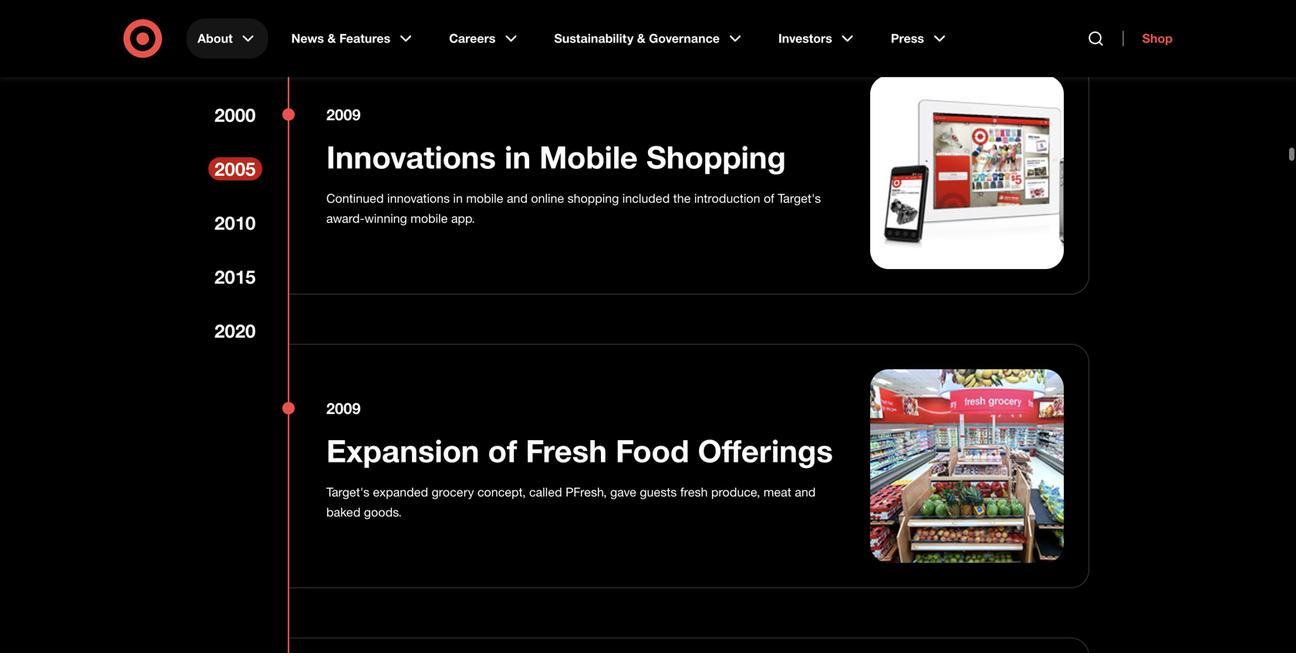 Task type: vqa. For each thing, say whether or not it's contained in the screenshot.
Dig
no



Task type: describe. For each thing, give the bounding box(es) containing it.
a grocery store with fruits image
[[871, 370, 1064, 563]]

features
[[339, 31, 391, 46]]

target's inside the target's expanded grocery concept, called pfresh, gave guests fresh produce, meat and baked goods.
[[326, 485, 370, 500]]

goods.
[[364, 505, 402, 520]]

0 vertical spatial in
[[505, 138, 531, 176]]

innovations in mobile shopping
[[326, 138, 786, 176]]

online
[[531, 191, 564, 206]]

continued innovations in mobile and online shopping included the introduction of target's award-winning mobile app.
[[326, 191, 821, 226]]

2005 link
[[208, 157, 262, 181]]

winning
[[365, 211, 407, 226]]

2000
[[215, 104, 256, 126]]

expansion
[[326, 432, 480, 470]]

target's expanded grocery concept, called pfresh, gave guests fresh produce, meat and baked goods.
[[326, 485, 816, 520]]

about link
[[187, 19, 268, 59]]

fresh
[[526, 432, 607, 470]]

& for features
[[328, 31, 336, 46]]

gave
[[610, 485, 637, 500]]

innovations
[[387, 191, 450, 206]]

and inside the target's expanded grocery concept, called pfresh, gave guests fresh produce, meat and baked goods.
[[795, 485, 816, 500]]

meat
[[764, 485, 792, 500]]

investors link
[[768, 19, 868, 59]]

press
[[891, 31, 925, 46]]

guests
[[640, 485, 677, 500]]

news & features link
[[281, 19, 426, 59]]

baked
[[326, 505, 361, 520]]

introduction
[[694, 191, 761, 206]]

0 vertical spatial mobile
[[466, 191, 504, 206]]

concept,
[[478, 485, 526, 500]]

press link
[[880, 19, 960, 59]]

2000 link
[[208, 103, 262, 127]]

innovations
[[326, 138, 496, 176]]

news & features
[[291, 31, 391, 46]]

careers link
[[438, 19, 531, 59]]

fresh
[[681, 485, 708, 500]]

2015
[[215, 266, 256, 288]]

and inside the continued innovations in mobile and online shopping included the introduction of target's award-winning mobile app.
[[507, 191, 528, 206]]

governance
[[649, 31, 720, 46]]



Task type: locate. For each thing, give the bounding box(es) containing it.
0 horizontal spatial mobile
[[411, 211, 448, 226]]

graphical user interface image
[[871, 76, 1064, 269]]

pfresh,
[[566, 485, 607, 500]]

produce,
[[711, 485, 760, 500]]

2009 for expansion of fresh food offerings
[[326, 399, 361, 418]]

mobile up app.
[[466, 191, 504, 206]]

careers
[[449, 31, 496, 46]]

sustainability
[[554, 31, 634, 46]]

target's up baked at the bottom left of page
[[326, 485, 370, 500]]

and right meat
[[795, 485, 816, 500]]

2010 link
[[208, 211, 262, 235]]

shop link
[[1123, 31, 1173, 46]]

2010
[[215, 212, 256, 234]]

mobile down "innovations"
[[411, 211, 448, 226]]

1 horizontal spatial of
[[764, 191, 775, 206]]

1 & from the left
[[328, 31, 336, 46]]

target's
[[778, 191, 821, 206], [326, 485, 370, 500]]

1 horizontal spatial in
[[505, 138, 531, 176]]

target's inside the continued innovations in mobile and online shopping included the introduction of target's award-winning mobile app.
[[778, 191, 821, 206]]

of
[[764, 191, 775, 206], [488, 432, 517, 470]]

1 vertical spatial target's
[[326, 485, 370, 500]]

1 horizontal spatial and
[[795, 485, 816, 500]]

0 vertical spatial and
[[507, 191, 528, 206]]

& left the governance
[[637, 31, 646, 46]]

mobile
[[540, 138, 638, 176]]

called
[[529, 485, 562, 500]]

continued
[[326, 191, 384, 206]]

0 horizontal spatial of
[[488, 432, 517, 470]]

2 & from the left
[[637, 31, 646, 46]]

mobile
[[466, 191, 504, 206], [411, 211, 448, 226]]

0 vertical spatial of
[[764, 191, 775, 206]]

grocery
[[432, 485, 474, 500]]

the
[[674, 191, 691, 206]]

of up 'concept,'
[[488, 432, 517, 470]]

2009 for innovations in mobile shopping
[[326, 105, 361, 124]]

included
[[623, 191, 670, 206]]

1 vertical spatial 2009
[[326, 399, 361, 418]]

0 horizontal spatial target's
[[326, 485, 370, 500]]

1 vertical spatial and
[[795, 485, 816, 500]]

award-
[[326, 211, 365, 226]]

sustainability & governance link
[[544, 19, 756, 59]]

of inside the continued innovations in mobile and online shopping included the introduction of target's award-winning mobile app.
[[764, 191, 775, 206]]

news
[[291, 31, 324, 46]]

shop
[[1143, 31, 1173, 46]]

2009
[[326, 105, 361, 124], [326, 399, 361, 418]]

sustainability & governance
[[554, 31, 720, 46]]

1 horizontal spatial &
[[637, 31, 646, 46]]

2005
[[215, 158, 256, 180]]

& right the news on the top of the page
[[328, 31, 336, 46]]

investors
[[779, 31, 833, 46]]

1 horizontal spatial mobile
[[466, 191, 504, 206]]

1 horizontal spatial target's
[[778, 191, 821, 206]]

2020 link
[[208, 320, 262, 343]]

2 2009 from the top
[[326, 399, 361, 418]]

& for governance
[[637, 31, 646, 46]]

in up app.
[[453, 191, 463, 206]]

in left mobile
[[505, 138, 531, 176]]

2015 link
[[208, 265, 262, 289]]

0 vertical spatial 2009
[[326, 105, 361, 124]]

0 horizontal spatial &
[[328, 31, 336, 46]]

2009 down news & features
[[326, 105, 361, 124]]

0 vertical spatial target's
[[778, 191, 821, 206]]

0 horizontal spatial and
[[507, 191, 528, 206]]

shopping
[[568, 191, 619, 206]]

in inside the continued innovations in mobile and online shopping included the introduction of target's award-winning mobile app.
[[453, 191, 463, 206]]

1 2009 from the top
[[326, 105, 361, 124]]

shopping
[[647, 138, 786, 176]]

1 vertical spatial mobile
[[411, 211, 448, 226]]

in
[[505, 138, 531, 176], [453, 191, 463, 206]]

0 horizontal spatial in
[[453, 191, 463, 206]]

app.
[[451, 211, 475, 226]]

of right introduction at the right top
[[764, 191, 775, 206]]

target's right introduction at the right top
[[778, 191, 821, 206]]

1 vertical spatial of
[[488, 432, 517, 470]]

offerings
[[698, 432, 833, 470]]

and left online
[[507, 191, 528, 206]]

about
[[198, 31, 233, 46]]

&
[[328, 31, 336, 46], [637, 31, 646, 46]]

expansion of fresh food offerings
[[326, 432, 833, 470]]

1 vertical spatial in
[[453, 191, 463, 206]]

expanded
[[373, 485, 428, 500]]

2009 up expansion
[[326, 399, 361, 418]]

and
[[507, 191, 528, 206], [795, 485, 816, 500]]

2020
[[215, 320, 256, 342]]

food
[[616, 432, 690, 470]]



